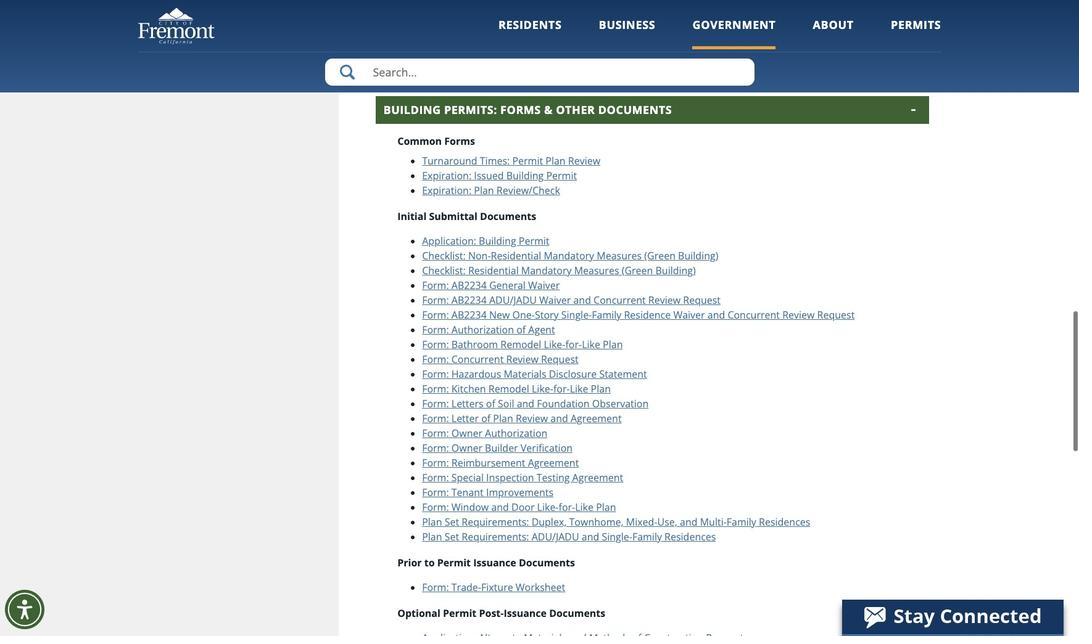 Task type: vqa. For each thing, say whether or not it's contained in the screenshot.
Statement
yes



Task type: locate. For each thing, give the bounding box(es) containing it.
single- down form: ab2234 adu/jadu waiver and concurrent review request link
[[561, 307, 592, 321]]

of left "soil"
[[486, 396, 496, 410]]

0 horizontal spatial request
[[541, 352, 579, 365]]

building up review/check at the top
[[507, 168, 544, 181]]

2 vertical spatial ab2234
[[452, 307, 487, 321]]

(green
[[645, 248, 676, 262], [622, 263, 653, 276]]

form: hazardous materials disclosure statement link
[[422, 367, 647, 380]]

like up townhome,
[[575, 500, 594, 513]]

of up form: bathroom remodel like-for-like plan link
[[517, 322, 526, 336]]

projects down septic
[[609, 24, 646, 38]]

projects up fire
[[632, 39, 669, 52]]

submittal documents: single family residential fire sprinklers link
[[422, 54, 708, 67]]

documents: down residents
[[469, 39, 524, 52]]

1 vertical spatial set
[[445, 530, 459, 543]]

like- up form: letters of soil and foundation observation 'link'
[[532, 381, 554, 395]]

2 expiration: from the top
[[422, 183, 472, 196]]

general
[[489, 278, 526, 291]]

worksheet
[[516, 580, 566, 594]]

1 form: from the top
[[422, 278, 449, 291]]

projects
[[609, 24, 646, 38], [632, 39, 669, 52]]

0 vertical spatial issuance
[[473, 555, 516, 569]]

0 vertical spatial single-
[[527, 39, 558, 52]]

1 vertical spatial ab2234
[[452, 293, 487, 306]]

removal
[[668, 9, 707, 23]]

for- up disclosure
[[566, 337, 582, 351]]

(green up "form: ab2234 new one-story single-family residence waiver and concurrent review request" link
[[622, 263, 653, 276]]

2 vertical spatial concurrent
[[452, 352, 504, 365]]

like up disclosure
[[582, 337, 600, 351]]

single- down plan set requirements: duplex, townhome, mixed-use, and multi-family residences link
[[602, 530, 633, 543]]

waiver up story
[[539, 293, 571, 306]]

agreement
[[571, 411, 622, 425], [528, 455, 579, 469], [573, 470, 624, 484]]

mandatory up checklist: residential mandatory measures (green building) link
[[544, 248, 594, 262]]

requirements: up the prior to permit issuance documents
[[462, 530, 529, 543]]

documents: up submittal documents: school-education projects link at the top
[[469, 9, 524, 23]]

post-
[[479, 606, 504, 620]]

documents: left school-
[[469, 24, 524, 38]]

kitchen
[[452, 381, 486, 395]]

form: ab2234 general waiver link
[[422, 278, 560, 291]]

submittal documents: school-education projects link
[[422, 24, 646, 38]]

2 horizontal spatial concurrent
[[728, 307, 780, 321]]

residential up school-
[[527, 9, 578, 23]]

remodel up "soil"
[[489, 381, 529, 395]]

letter
[[452, 411, 479, 425]]

2 vertical spatial for-
[[559, 500, 575, 513]]

residential up the 'form: ab2234 general waiver' link
[[468, 263, 519, 276]]

0 vertical spatial requirements:
[[462, 515, 529, 528]]

building up common
[[384, 101, 441, 116]]

adu/jadu down general
[[489, 293, 537, 306]]

issuance up form: trade-fixture worksheet link
[[473, 555, 516, 569]]

measures
[[597, 248, 642, 262], [574, 263, 619, 276]]

tenant
[[452, 485, 484, 499]]

submittal
[[422, 9, 466, 23], [422, 24, 466, 38], [422, 39, 466, 52], [422, 54, 466, 67], [429, 209, 478, 222]]

2 set from the top
[[445, 530, 459, 543]]

0 vertical spatial set
[[445, 515, 459, 528]]

like- up duplex,
[[537, 500, 559, 513]]

1 requirements: from the top
[[462, 515, 529, 528]]

application: building permit link
[[422, 233, 550, 247]]

form: letter of plan review and agreement link
[[422, 411, 622, 425]]

2 vertical spatial waiver
[[674, 307, 705, 321]]

documents down "worksheet"
[[549, 606, 606, 620]]

requirements:
[[462, 515, 529, 528], [462, 530, 529, 543]]

1 vertical spatial expiration:
[[422, 183, 472, 196]]

waiver right residence
[[674, 307, 705, 321]]

documents
[[598, 101, 672, 116], [480, 209, 536, 222], [519, 555, 575, 569], [549, 606, 606, 620]]

of
[[517, 322, 526, 336], [486, 396, 496, 410], [482, 411, 491, 425]]

review inside common forms turnaround times: permit plan review expiration: issued building permit expiration: plan review/check
[[568, 153, 601, 167]]

duplex,
[[532, 515, 567, 528]]

multi-
[[700, 515, 727, 528]]

10 form: from the top
[[422, 411, 449, 425]]

13 form: from the top
[[422, 455, 449, 469]]

single-
[[527, 39, 558, 52], [561, 307, 592, 321], [602, 530, 633, 543]]

0 vertical spatial expiration:
[[422, 168, 472, 181]]

other
[[556, 101, 595, 116]]

remodel
[[501, 337, 542, 351], [489, 381, 529, 395]]

0 horizontal spatial forms
[[445, 133, 475, 147]]

about link
[[813, 17, 854, 49]]

1 vertical spatial residences
[[665, 530, 716, 543]]

building up non-
[[479, 233, 516, 247]]

0 vertical spatial authorization
[[452, 322, 514, 336]]

forms inside common forms turnaround times: permit plan review expiration: issued building permit expiration: plan review/check
[[445, 133, 475, 147]]

government
[[693, 17, 776, 32]]

agreement down "observation"
[[571, 411, 622, 425]]

mandatory
[[544, 248, 594, 262], [521, 263, 572, 276]]

1 vertical spatial of
[[486, 396, 496, 410]]

adu/jadu
[[489, 293, 537, 306], [532, 530, 579, 543]]

residents link
[[499, 17, 562, 49]]

use,
[[658, 515, 678, 528]]

1 vertical spatial &
[[544, 101, 553, 116]]

foundation
[[537, 396, 590, 410]]

ab2234 up form: authorization of agent 'link'
[[452, 307, 487, 321]]

documents: down residents 'link'
[[469, 54, 524, 67]]

permits
[[891, 17, 942, 32]]

concurrent
[[594, 293, 646, 306], [728, 307, 780, 321], [452, 352, 504, 365]]

0 vertical spatial owner
[[452, 426, 483, 439]]

1 horizontal spatial request
[[683, 293, 721, 306]]

0 horizontal spatial single-
[[527, 39, 558, 52]]

1 vertical spatial adu/jadu
[[532, 530, 579, 543]]

2 vertical spatial like
[[575, 500, 594, 513]]

2 vertical spatial agreement
[[573, 470, 624, 484]]

owner
[[452, 426, 483, 439], [452, 441, 483, 454]]

request
[[683, 293, 721, 306], [818, 307, 855, 321], [541, 352, 579, 365]]

agreement up testing
[[528, 455, 579, 469]]

residential up general
[[491, 248, 541, 262]]

forms
[[501, 101, 541, 116], [445, 133, 475, 147]]

turnaround times: permit plan review link
[[422, 153, 601, 167]]

like down disclosure
[[570, 381, 588, 395]]

sprinklers
[[662, 54, 708, 67]]

ab2234 down non-
[[452, 278, 487, 291]]

1 vertical spatial requirements:
[[462, 530, 529, 543]]

form: kitchen remodel like-for-like plan link
[[422, 381, 611, 395]]

issuance down "worksheet"
[[504, 606, 547, 620]]

0 vertical spatial waiver
[[528, 278, 560, 291]]

1 vertical spatial for-
[[554, 381, 570, 395]]

plan set requirements: duplex, townhome, mixed-use, and multi-family residences link
[[422, 515, 811, 528]]

2 requirements: from the top
[[462, 530, 529, 543]]

agreement up townhome,
[[573, 470, 624, 484]]

documents down fire
[[598, 101, 672, 116]]

owner down letter
[[452, 426, 483, 439]]

1 vertical spatial building)
[[656, 263, 696, 276]]

adu/jadu down duplex,
[[532, 530, 579, 543]]

like-
[[544, 337, 566, 351], [532, 381, 554, 395], [537, 500, 559, 513]]

0 vertical spatial like
[[582, 337, 600, 351]]

owner down form: owner authorization link
[[452, 441, 483, 454]]

(non-
[[671, 39, 697, 52]]

and
[[574, 293, 591, 306], [708, 307, 725, 321], [517, 396, 535, 410], [551, 411, 568, 425], [492, 500, 509, 513], [680, 515, 698, 528], [582, 530, 599, 543]]

expiration:
[[422, 168, 472, 181], [422, 183, 472, 196]]

2 owner from the top
[[452, 441, 483, 454]]

1 horizontal spatial forms
[[501, 101, 541, 116]]

form: ab2234 new one-story single-family residence waiver and concurrent review request link
[[422, 307, 855, 321]]

(green up residence
[[645, 248, 676, 262]]

0 vertical spatial residences
[[759, 515, 811, 528]]

1 vertical spatial building
[[507, 168, 544, 181]]

for- up foundation
[[554, 381, 570, 395]]

3 documents: from the top
[[469, 39, 524, 52]]

1 vertical spatial checklist:
[[422, 263, 466, 276]]

4 form: from the top
[[422, 322, 449, 336]]

0 vertical spatial ab2234
[[452, 278, 487, 291]]

documents:
[[469, 9, 524, 23], [469, 24, 524, 38], [469, 39, 524, 52], [469, 54, 524, 67]]

issuance
[[473, 555, 516, 569], [504, 606, 547, 620]]

residential down 'dwelling'
[[589, 54, 640, 67]]

15 form: from the top
[[422, 485, 449, 499]]

0 vertical spatial request
[[683, 293, 721, 306]]

like- down agent
[[544, 337, 566, 351]]

ab2234
[[452, 278, 487, 291], [452, 293, 487, 306], [452, 307, 487, 321]]

14 form: from the top
[[422, 470, 449, 484]]

building
[[384, 101, 441, 116], [507, 168, 544, 181], [479, 233, 516, 247]]

fixture
[[481, 580, 513, 594]]

residential
[[527, 9, 578, 23], [589, 54, 640, 67], [491, 248, 541, 262], [468, 263, 519, 276]]

&
[[603, 9, 610, 23], [544, 101, 553, 116]]

observation
[[592, 396, 649, 410]]

family
[[558, 39, 587, 52], [557, 54, 587, 67], [592, 307, 622, 321], [727, 515, 757, 528], [633, 530, 662, 543]]

0 vertical spatial building
[[384, 101, 441, 116]]

1 vertical spatial concurrent
[[728, 307, 780, 321]]

for- up duplex,
[[559, 500, 575, 513]]

checklist: residential mandatory measures (green building) link
[[422, 263, 696, 276]]

improvements
[[486, 485, 554, 499]]

permits:
[[444, 101, 497, 116]]

form:
[[422, 278, 449, 291], [422, 293, 449, 306], [422, 307, 449, 321], [422, 322, 449, 336], [422, 337, 449, 351], [422, 352, 449, 365], [422, 367, 449, 380], [422, 381, 449, 395], [422, 396, 449, 410], [422, 411, 449, 425], [422, 426, 449, 439], [422, 441, 449, 454], [422, 455, 449, 469], [422, 470, 449, 484], [422, 485, 449, 499], [422, 500, 449, 513], [422, 580, 449, 594]]

ab2234 down the 'form: ab2234 general waiver' link
[[452, 293, 487, 306]]

0 vertical spatial (green
[[645, 248, 676, 262]]

0 vertical spatial for-
[[566, 337, 582, 351]]

prior
[[398, 555, 422, 569]]

1 vertical spatial issuance
[[504, 606, 547, 620]]

1 horizontal spatial single-
[[561, 307, 592, 321]]

1 vertical spatial request
[[818, 307, 855, 321]]

forms up turnaround
[[445, 133, 475, 147]]

& inside "submittal documents: residential pool & septic tank removal submittal documents: school-education projects submittal documents: single-family dwelling projects (non-ab2234) submittal documents: single family residential fire sprinklers"
[[603, 9, 610, 23]]

remodel up form: concurrent review request link at bottom
[[501, 337, 542, 351]]

1 vertical spatial forms
[[445, 133, 475, 147]]

like
[[582, 337, 600, 351], [570, 381, 588, 395], [575, 500, 594, 513]]

forms down search text box
[[501, 101, 541, 116]]

6 form: from the top
[[422, 352, 449, 365]]

waiver down checklist: residential mandatory measures (green building) link
[[528, 278, 560, 291]]

7 form: from the top
[[422, 367, 449, 380]]

2 ab2234 from the top
[[452, 293, 487, 306]]

form: bathroom remodel like-for-like plan link
[[422, 337, 623, 351]]

0 vertical spatial forms
[[501, 101, 541, 116]]

1 vertical spatial single-
[[561, 307, 592, 321]]

0 vertical spatial checklist:
[[422, 248, 466, 262]]

0 horizontal spatial concurrent
[[452, 352, 504, 365]]

2 vertical spatial request
[[541, 352, 579, 365]]

expiration: plan review/check link
[[422, 183, 560, 196]]

authorization down form: letter of plan review and agreement link
[[485, 426, 548, 439]]

form: owner builder verification link
[[422, 441, 573, 454]]

form: window and door like-for-like plan link
[[422, 500, 616, 513]]

& left other
[[544, 101, 553, 116]]

1 horizontal spatial concurrent
[[594, 293, 646, 306]]

& right pool
[[603, 9, 610, 23]]

review
[[568, 153, 601, 167], [649, 293, 681, 306], [783, 307, 815, 321], [506, 352, 539, 365], [516, 411, 548, 425]]

mixed-
[[626, 515, 658, 528]]

requirements: down form: window and door like-for-like plan link
[[462, 515, 529, 528]]

plan
[[546, 153, 566, 167], [474, 183, 494, 196], [603, 337, 623, 351], [591, 381, 611, 395], [493, 411, 513, 425], [596, 500, 616, 513], [422, 515, 442, 528], [422, 530, 442, 543]]

1 horizontal spatial &
[[603, 9, 610, 23]]

0 vertical spatial like-
[[544, 337, 566, 351]]

authorization up bathroom
[[452, 322, 514, 336]]

residence
[[624, 307, 671, 321]]

0 vertical spatial &
[[603, 9, 610, 23]]

1 checklist: from the top
[[422, 248, 466, 262]]

of up form: owner authorization link
[[482, 411, 491, 425]]

permits link
[[891, 17, 942, 49]]

1 vertical spatial owner
[[452, 441, 483, 454]]

single- up single
[[527, 39, 558, 52]]

4 documents: from the top
[[469, 54, 524, 67]]

application: building permit checklist: non-residential mandatory measures (green building) checklist: residential mandatory measures (green building) form: ab2234 general waiver form: ab2234 adu/jadu waiver and concurrent review request form: ab2234 new one-story single-family residence waiver and concurrent review request form: authorization of agent form: bathroom remodel like-for-like plan form: concurrent review request form: hazardous materials disclosure statement form: kitchen remodel like-for-like plan form: letters of soil and foundation observation form: letter of plan review and agreement form: owner authorization form: owner builder verification form: reimbursement agreement form: special inspection testing agreement form: tenant improvements form: window and door like-for-like plan plan set requirements: duplex, townhome, mixed-use, and multi-family residences plan set requirements: adu/jadu and single-family residences
[[422, 233, 855, 543]]

2 horizontal spatial single-
[[602, 530, 633, 543]]

2 vertical spatial building
[[479, 233, 516, 247]]

dwelling
[[590, 39, 629, 52]]

soil
[[498, 396, 514, 410]]

mandatory down checklist: non-residential mandatory measures (green building) link
[[521, 263, 572, 276]]



Task type: describe. For each thing, give the bounding box(es) containing it.
single- inside "submittal documents: residential pool & septic tank removal submittal documents: school-education projects submittal documents: single-family dwelling projects (non-ab2234) submittal documents: single family residential fire sprinklers"
[[527, 39, 558, 52]]

fire
[[642, 54, 659, 67]]

special
[[452, 470, 484, 484]]

issuance for permit
[[473, 555, 516, 569]]

issued
[[474, 168, 504, 181]]

2 form: from the top
[[422, 293, 449, 306]]

letters
[[452, 396, 484, 410]]

to
[[424, 555, 435, 569]]

0 vertical spatial remodel
[[501, 337, 542, 351]]

optional
[[398, 606, 441, 620]]

pool
[[580, 9, 600, 23]]

1 ab2234 from the top
[[452, 278, 487, 291]]

non-
[[468, 248, 491, 262]]

government link
[[693, 17, 776, 49]]

building permits: forms & other documents
[[384, 101, 672, 116]]

testing
[[537, 470, 570, 484]]

1 horizontal spatial residences
[[759, 515, 811, 528]]

disclosure
[[549, 367, 597, 380]]

1 vertical spatial mandatory
[[521, 263, 572, 276]]

documents up "worksheet"
[[519, 555, 575, 569]]

stay connected image
[[842, 601, 1063, 635]]

1 vertical spatial like
[[570, 381, 588, 395]]

inspection
[[486, 470, 534, 484]]

form: trade-fixture worksheet
[[422, 580, 566, 594]]

0 vertical spatial projects
[[609, 24, 646, 38]]

0 vertical spatial adu/jadu
[[489, 293, 537, 306]]

business
[[599, 17, 656, 32]]

0 horizontal spatial &
[[544, 101, 553, 116]]

school-
[[527, 24, 561, 38]]

documents down expiration: plan review/check link
[[480, 209, 536, 222]]

form: special inspection testing agreement link
[[422, 470, 624, 484]]

1 vertical spatial like-
[[532, 381, 554, 395]]

business link
[[599, 17, 656, 49]]

review/check
[[497, 183, 560, 196]]

application:
[[422, 233, 476, 247]]

submittal documents: single-family dwelling projects (non-ab2234) link
[[422, 39, 735, 52]]

reimbursement
[[452, 455, 526, 469]]

education
[[561, 24, 607, 38]]

0 vertical spatial agreement
[[571, 411, 622, 425]]

form: reimbursement agreement link
[[422, 455, 579, 469]]

1 documents: from the top
[[469, 9, 524, 23]]

single
[[527, 54, 554, 67]]

2 horizontal spatial request
[[818, 307, 855, 321]]

submittal documents: residential pool & septic tank removal submittal documents: school-education projects submittal documents: single-family dwelling projects (non-ab2234) submittal documents: single family residential fire sprinklers
[[422, 9, 735, 67]]

expiration: issued building permit link
[[422, 168, 577, 181]]

builder
[[485, 441, 518, 454]]

1 vertical spatial (green
[[622, 263, 653, 276]]

agent
[[529, 322, 555, 336]]

tank
[[643, 9, 665, 23]]

1 vertical spatial agreement
[[528, 455, 579, 469]]

hazardous
[[452, 367, 501, 380]]

plan set requirements: adu/jadu and single-family residences link
[[422, 530, 716, 543]]

trade-
[[452, 580, 481, 594]]

2 vertical spatial single-
[[602, 530, 633, 543]]

Search text field
[[325, 59, 755, 86]]

ab2234)
[[697, 39, 735, 52]]

statement
[[600, 367, 647, 380]]

2 checklist: from the top
[[422, 263, 466, 276]]

11 form: from the top
[[422, 426, 449, 439]]

2 vertical spatial of
[[482, 411, 491, 425]]

form: authorization of agent link
[[422, 322, 555, 336]]

1 vertical spatial authorization
[[485, 426, 548, 439]]

12 form: from the top
[[422, 441, 449, 454]]

permit inside application: building permit checklist: non-residential mandatory measures (green building) checklist: residential mandatory measures (green building) form: ab2234 general waiver form: ab2234 adu/jadu waiver and concurrent review request form: ab2234 new one-story single-family residence waiver and concurrent review request form: authorization of agent form: bathroom remodel like-for-like plan form: concurrent review request form: hazardous materials disclosure statement form: kitchen remodel like-for-like plan form: letters of soil and foundation observation form: letter of plan review and agreement form: owner authorization form: owner builder verification form: reimbursement agreement form: special inspection testing agreement form: tenant improvements form: window and door like-for-like plan plan set requirements: duplex, townhome, mixed-use, and multi-family residences plan set requirements: adu/jadu and single-family residences
[[519, 233, 550, 247]]

about
[[813, 17, 854, 32]]

optional permit post-issuance documents
[[398, 606, 606, 620]]

building inside common forms turnaround times: permit plan review expiration: issued building permit expiration: plan review/check
[[507, 168, 544, 181]]

checklist: non-residential mandatory measures (green building) link
[[422, 248, 719, 262]]

residents
[[499, 17, 562, 32]]

window
[[452, 500, 489, 513]]

materials
[[504, 367, 547, 380]]

form: letters of soil and foundation observation link
[[422, 396, 649, 410]]

initial
[[398, 209, 427, 222]]

0 vertical spatial mandatory
[[544, 248, 594, 262]]

story
[[535, 307, 559, 321]]

issuance for post-
[[504, 606, 547, 620]]

prior to permit issuance documents
[[398, 555, 575, 569]]

0 vertical spatial building)
[[678, 248, 719, 262]]

1 vertical spatial measures
[[574, 263, 619, 276]]

2 documents: from the top
[[469, 24, 524, 38]]

townhome,
[[569, 515, 624, 528]]

common
[[398, 133, 442, 147]]

turnaround
[[422, 153, 477, 167]]

form: ab2234 adu/jadu waiver and concurrent review request link
[[422, 293, 721, 306]]

17 form: from the top
[[422, 580, 449, 594]]

0 vertical spatial of
[[517, 322, 526, 336]]

door
[[512, 500, 535, 513]]

1 vertical spatial projects
[[632, 39, 669, 52]]

3 ab2234 from the top
[[452, 307, 487, 321]]

0 vertical spatial concurrent
[[594, 293, 646, 306]]

times:
[[480, 153, 510, 167]]

1 expiration: from the top
[[422, 168, 472, 181]]

1 set from the top
[[445, 515, 459, 528]]

form: trade-fixture worksheet link
[[422, 580, 566, 594]]

common forms turnaround times: permit plan review expiration: issued building permit expiration: plan review/check
[[398, 133, 601, 196]]

9 form: from the top
[[422, 396, 449, 410]]

1 vertical spatial waiver
[[539, 293, 571, 306]]

form: owner authorization link
[[422, 426, 548, 439]]

5 form: from the top
[[422, 337, 449, 351]]

2 vertical spatial like-
[[537, 500, 559, 513]]

0 horizontal spatial residences
[[665, 530, 716, 543]]

submittal documents: residential pool & septic tank removal link
[[422, 9, 707, 23]]

16 form: from the top
[[422, 500, 449, 513]]

1 owner from the top
[[452, 426, 483, 439]]

one-
[[513, 307, 535, 321]]

3 form: from the top
[[422, 307, 449, 321]]

form: tenant improvements link
[[422, 485, 554, 499]]

new
[[489, 307, 510, 321]]

1 vertical spatial remodel
[[489, 381, 529, 395]]

0 vertical spatial measures
[[597, 248, 642, 262]]

verification
[[521, 441, 573, 454]]

initial submittal documents
[[398, 209, 536, 222]]

building inside application: building permit checklist: non-residential mandatory measures (green building) checklist: residential mandatory measures (green building) form: ab2234 general waiver form: ab2234 adu/jadu waiver and concurrent review request form: ab2234 new one-story single-family residence waiver and concurrent review request form: authorization of agent form: bathroom remodel like-for-like plan form: concurrent review request form: hazardous materials disclosure statement form: kitchen remodel like-for-like plan form: letters of soil and foundation observation form: letter of plan review and agreement form: owner authorization form: owner builder verification form: reimbursement agreement form: special inspection testing agreement form: tenant improvements form: window and door like-for-like plan plan set requirements: duplex, townhome, mixed-use, and multi-family residences plan set requirements: adu/jadu and single-family residences
[[479, 233, 516, 247]]

8 form: from the top
[[422, 381, 449, 395]]

septic
[[613, 9, 640, 23]]



